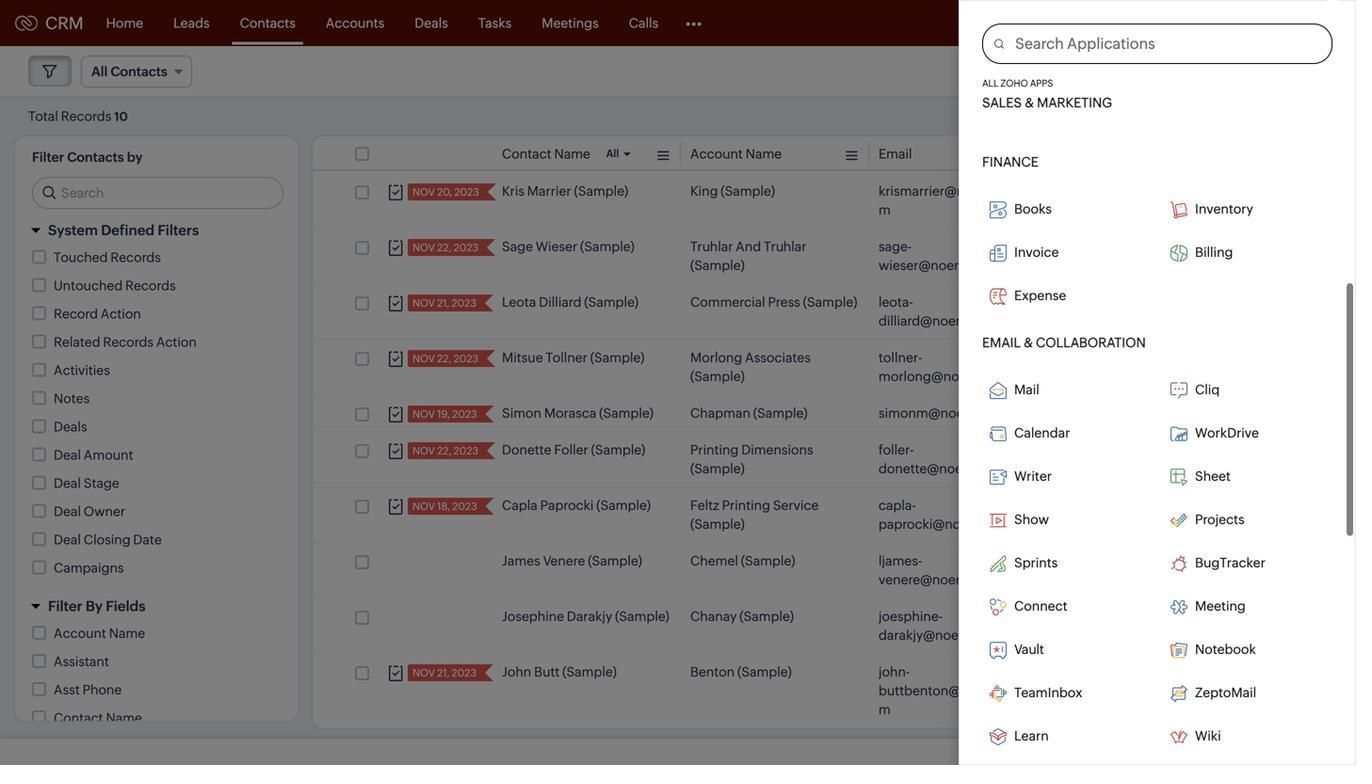 Task type: describe. For each thing, give the bounding box(es) containing it.
deal for deal closing date
[[54, 533, 81, 548]]

create contact button
[[1049, 56, 1180, 87]]

integration.
[[1050, 96, 1122, 111]]

(sample) inside the morlong associates (sample)
[[691, 369, 745, 384]]

zoho down expenses
[[1102, 78, 1134, 93]]

calls link
[[614, 0, 674, 46]]

1 truhlar from the left
[[691, 239, 733, 254]]

inventory link
[[1163, 194, 1333, 226]]

john smith
[[1256, 554, 1324, 569]]

tollner
[[546, 350, 588, 366]]

nov 22, 2023 for sage wieser (sample)
[[413, 242, 479, 254]]

touched records
[[54, 250, 161, 265]]

22, for sage
[[437, 242, 452, 254]]

printing dimensions (sample) link
[[691, 441, 860, 479]]

untouched
[[54, 278, 123, 293]]

commercial press (sample)
[[691, 295, 858, 310]]

1 vertical spatial contact name
[[54, 711, 142, 726]]

& inside all zoho apps sales & marketing
[[1025, 95, 1035, 110]]

(sample) right marrier
[[574, 184, 629, 199]]

filters
[[158, 222, 199, 239]]

system defined filters button
[[15, 214, 298, 247]]

free
[[991, 9, 1016, 23]]

(sample) inside 'feltz printing service (sample)'
[[691, 517, 745, 532]]

john-
[[879, 665, 910, 680]]

donette@noemail.com
[[879, 462, 1020, 477]]

projects
[[1195, 513, 1245, 528]]

marketing
[[1037, 95, 1112, 110]]

mail inside create expenses from your zoho mail inbox with the zoho expense and zoho workplace integration.
[[1251, 59, 1276, 74]]

contacts link
[[225, 0, 311, 46]]

email for email & collaboration
[[983, 335, 1021, 351]]

(sample) right foller on the bottom left
[[591, 443, 646, 458]]

capla- paprocki@noemail.com
[[879, 498, 1025, 532]]

john for john butt (sample)
[[502, 665, 532, 680]]

nov 19, 2023
[[413, 409, 477, 421]]

wiki
[[1195, 729, 1221, 744]]

1 555- from the left
[[1067, 609, 1095, 625]]

writer
[[1015, 469, 1052, 484]]

projects link
[[1163, 505, 1333, 537]]

all for all
[[606, 148, 619, 160]]

upgrade
[[977, 24, 1031, 36]]

krismarrier@noemail.co m
[[879, 184, 1025, 218]]

campaigns
[[54, 561, 124, 576]]

(sample) right king
[[721, 184, 775, 199]]

show
[[1015, 513, 1049, 528]]

1 horizontal spatial contact
[[502, 146, 552, 162]]

deal for deal owner
[[54, 504, 81, 520]]

records for touched
[[110, 250, 161, 265]]

nov for donette foller (sample)
[[413, 446, 435, 457]]

calendar link
[[983, 418, 1152, 450]]

(sample) right the paprocki
[[597, 498, 651, 513]]

by
[[127, 150, 143, 165]]

1 horizontal spatial account
[[691, 146, 743, 162]]

(sample) right the chanay
[[740, 609, 794, 625]]

chanay (sample)
[[691, 609, 794, 625]]

nov 22, 2023 link for sage
[[408, 239, 481, 256]]

nov 22, 2023 link for donette
[[408, 443, 481, 460]]

morasca
[[544, 406, 597, 421]]

king
[[691, 184, 718, 199]]

(sample) right benton
[[738, 665, 792, 680]]

total
[[28, 109, 58, 124]]

feltz printing service (sample)
[[691, 498, 819, 532]]

(sample) right darakjy
[[615, 609, 670, 625]]

sprints link
[[983, 548, 1152, 580]]

name up kris marrier (sample) link
[[554, 146, 591, 162]]

chemel (sample)
[[691, 554, 796, 569]]

1 horizontal spatial deals
[[415, 16, 448, 31]]

22, for mitsue
[[437, 353, 452, 365]]

expenses
[[1094, 59, 1152, 74]]

nov for capla paprocki (sample)
[[413, 501, 435, 513]]

bugtracker link
[[1163, 548, 1333, 580]]

collaboration
[[1036, 335, 1146, 351]]

meeting
[[1195, 599, 1246, 614]]

2023 for leota
[[452, 298, 477, 309]]

date
[[133, 533, 162, 548]]

1 vertical spatial account name
[[54, 626, 145, 642]]

books link
[[983, 194, 1152, 226]]

2 555- from the left
[[1095, 609, 1122, 625]]

all for all zoho apps sales & marketing
[[983, 78, 999, 88]]

nov 21, 2023 link for john
[[408, 665, 478, 682]]

1 horizontal spatial account name
[[691, 146, 782, 162]]

mail link
[[983, 375, 1152, 407]]

commercial press (sample) link
[[691, 293, 858, 312]]

inbox
[[1279, 59, 1313, 74]]

james venere (sample)
[[502, 554, 642, 569]]

nov 18, 2023
[[413, 501, 477, 513]]

capla
[[502, 498, 538, 513]]

filter by fields button
[[15, 590, 298, 624]]

workdrive
[[1195, 426, 1259, 441]]

amount
[[84, 448, 133, 463]]

sage- wieser@noemail.uk
[[879, 239, 998, 273]]

teaminbox
[[1015, 686, 1083, 701]]

leota- dilliard@noemail.com
[[879, 295, 1013, 329]]

zeptomail
[[1195, 686, 1257, 701]]

billing
[[1195, 245, 1234, 260]]

sage- wieser@noemail.uk link
[[879, 237, 1030, 275]]

records for total
[[61, 109, 111, 124]]

donette
[[502, 443, 552, 458]]

ljames- venere@noemail.org
[[879, 554, 1007, 588]]

2023 for john
[[452, 668, 477, 680]]

king (sample) link
[[691, 182, 775, 201]]

activities
[[54, 363, 110, 378]]

(sample) right wieser
[[580, 239, 635, 254]]

ljames-
[[879, 554, 923, 569]]

contact inside button
[[1111, 64, 1161, 79]]

kris marrier (sample)
[[502, 184, 629, 199]]

tasks link
[[463, 0, 527, 46]]

nov 19, 2023 link
[[408, 406, 479, 423]]

m inside the krismarrier@noemail.co m
[[879, 203, 891, 218]]

capla paprocki (sample)
[[502, 498, 651, 513]]

2023 for mitsue
[[454, 353, 479, 365]]

sales
[[983, 95, 1022, 110]]

capla-
[[879, 498, 916, 513]]

printing inside 'feltz printing service (sample)'
[[722, 498, 771, 513]]

buttbenton@noemail.co
[[879, 684, 1029, 699]]

and
[[1191, 78, 1215, 93]]

with
[[1050, 78, 1077, 93]]

nov 22, 2023 link for mitsue
[[408, 350, 481, 367]]

Search text field
[[33, 178, 283, 208]]

row group containing kris marrier (sample)
[[313, 173, 1357, 729]]

closing
[[84, 533, 131, 548]]

2 vertical spatial contact
[[54, 711, 103, 726]]

simonm@noemail.com link
[[879, 404, 1021, 423]]

all zoho apps sales & marketing
[[983, 78, 1112, 110]]

nov 22, 2023 for donette foller (sample)
[[413, 446, 479, 457]]

21, for john
[[437, 668, 450, 680]]

1 vertical spatial &
[[1024, 335, 1034, 351]]

accounts
[[326, 16, 385, 31]]

nov 21, 2023 link for leota
[[408, 295, 478, 312]]

related records action
[[54, 335, 197, 350]]

zoho right the your
[[1216, 59, 1248, 74]]

simon morasca (sample) link
[[502, 404, 654, 423]]

leota
[[502, 295, 536, 310]]

chanay
[[691, 609, 737, 625]]

1 horizontal spatial action
[[156, 335, 197, 350]]

apps
[[1030, 78, 1054, 88]]

marrier
[[527, 184, 571, 199]]

free upgrade
[[977, 9, 1031, 36]]

fields
[[106, 599, 146, 615]]

krismarrier@noemail.co
[[879, 184, 1025, 199]]

benton
[[691, 665, 735, 680]]



Task type: vqa. For each thing, say whether or not it's contained in the screenshot.


Task type: locate. For each thing, give the bounding box(es) containing it.
0 vertical spatial m
[[879, 203, 891, 218]]

benton (sample) link
[[691, 663, 792, 682]]

create for create expenses from your zoho mail inbox with the zoho expense and zoho workplace integration.
[[1050, 59, 1091, 74]]

wieser
[[536, 239, 578, 254]]

1 vertical spatial deals
[[54, 420, 87, 435]]

accounts link
[[311, 0, 400, 46]]

0 vertical spatial action
[[101, 307, 141, 322]]

nov for kris marrier (sample)
[[413, 187, 435, 198]]

2 nov from the top
[[413, 242, 435, 254]]

morlong
[[691, 350, 743, 366]]

0 vertical spatial mail
[[1251, 59, 1276, 74]]

darakjy@noemail.com
[[879, 628, 1016, 643]]

1 deal from the top
[[54, 448, 81, 463]]

the
[[1080, 78, 1100, 93]]

teaminbox link
[[983, 678, 1152, 710]]

account name up king (sample) on the top of the page
[[691, 146, 782, 162]]

1 vertical spatial account
[[54, 626, 106, 642]]

8 nov from the top
[[413, 668, 435, 680]]

22, down nov 19, 2023
[[437, 446, 452, 457]]

5 nov from the top
[[413, 409, 435, 421]]

0 vertical spatial contacts
[[240, 16, 296, 31]]

0 horizontal spatial email
[[879, 146, 912, 162]]

mitsue
[[502, 350, 543, 366]]

zoho up sales
[[1001, 78, 1028, 88]]

records down record action at the left
[[103, 335, 154, 350]]

leota dilliard (sample) link
[[502, 293, 639, 312]]

2 nov 22, 2023 link from the top
[[408, 350, 481, 367]]

2023 left 'leota'
[[452, 298, 477, 309]]

1 vertical spatial expense
[[1015, 288, 1067, 303]]

nov 22, 2023 for mitsue tollner (sample)
[[413, 353, 479, 365]]

workdrive link
[[1163, 418, 1333, 450]]

printing inside printing dimensions (sample)
[[691, 443, 739, 458]]

2 nov 21, 2023 from the top
[[413, 668, 477, 680]]

contacts right leads link
[[240, 16, 296, 31]]

1 21, from the top
[[437, 298, 450, 309]]

email down leota- dilliard@noemail.com link
[[983, 335, 1021, 351]]

leads
[[173, 16, 210, 31]]

account up king
[[691, 146, 743, 162]]

(sample)
[[574, 184, 629, 199], [721, 184, 775, 199], [580, 239, 635, 254], [691, 258, 745, 273], [584, 295, 639, 310], [803, 295, 858, 310], [590, 350, 645, 366], [691, 369, 745, 384], [599, 406, 654, 421], [753, 406, 808, 421], [591, 443, 646, 458], [691, 462, 745, 477], [597, 498, 651, 513], [691, 517, 745, 532], [588, 554, 642, 569], [741, 554, 796, 569], [615, 609, 670, 625], [740, 609, 794, 625], [563, 665, 617, 680], [738, 665, 792, 680]]

deals down notes
[[54, 420, 87, 435]]

create up with
[[1050, 59, 1091, 74]]

1 horizontal spatial expense
[[1137, 78, 1189, 93]]

service
[[773, 498, 819, 513]]

0 vertical spatial all
[[983, 78, 999, 88]]

deal owner
[[54, 504, 125, 520]]

nov 21, 2023 for leota dilliard (sample)
[[413, 298, 477, 309]]

0 vertical spatial john
[[1256, 554, 1285, 569]]

all up kris marrier (sample)
[[606, 148, 619, 160]]

0 vertical spatial &
[[1025, 95, 1035, 110]]

calendar
[[1015, 426, 1070, 441]]

22, for donette
[[437, 446, 452, 457]]

2 vertical spatial 22,
[[437, 446, 452, 457]]

vault
[[1015, 643, 1045, 658]]

1 vertical spatial printing
[[722, 498, 771, 513]]

john left the butt
[[502, 665, 532, 680]]

3 nov 22, 2023 link from the top
[[408, 443, 481, 460]]

crm
[[45, 13, 83, 33]]

0 horizontal spatial truhlar
[[691, 239, 733, 254]]

1 horizontal spatial contact name
[[502, 146, 591, 162]]

(sample) down and
[[691, 258, 745, 273]]

contact name up marrier
[[502, 146, 591, 162]]

records left 10
[[61, 109, 111, 124]]

inventory
[[1195, 202, 1254, 217]]

filter left 'by'
[[48, 599, 83, 615]]

2023 left the sage at top left
[[454, 242, 479, 254]]

nov 22, 2023 link up nov 19, 2023 link
[[408, 350, 481, 367]]

1 vertical spatial nov 22, 2023 link
[[408, 350, 481, 367]]

smith
[[1288, 554, 1324, 569]]

mail up calendar
[[1015, 383, 1040, 398]]

contact down asst phone
[[54, 711, 103, 726]]

printing right feltz
[[722, 498, 771, 513]]

printing dimensions (sample)
[[691, 443, 814, 477]]

1 vertical spatial action
[[156, 335, 197, 350]]

1 nov 22, 2023 link from the top
[[408, 239, 481, 256]]

dimensions
[[742, 443, 814, 458]]

2 truhlar from the left
[[764, 239, 807, 254]]

(sample) right press
[[803, 295, 858, 310]]

from
[[1154, 59, 1184, 74]]

expense down invoice
[[1015, 288, 1067, 303]]

2023 right 18,
[[452, 501, 477, 513]]

zoho inside all zoho apps sales & marketing
[[1001, 78, 1028, 88]]

total records 10
[[28, 109, 128, 124]]

0 vertical spatial email
[[879, 146, 912, 162]]

3 nov from the top
[[413, 298, 435, 309]]

zoho expense image
[[983, 37, 1028, 80]]

0 horizontal spatial contacts
[[67, 150, 124, 165]]

m down john-
[[879, 703, 891, 718]]

account name down filter by fields
[[54, 626, 145, 642]]

& down apps
[[1025, 95, 1035, 110]]

leota-
[[879, 295, 914, 310]]

john for john smith
[[1256, 554, 1285, 569]]

bugtracker
[[1195, 556, 1266, 571]]

1 vertical spatial nov 21, 2023
[[413, 668, 477, 680]]

0 vertical spatial contact
[[1111, 64, 1161, 79]]

chapman (sample) link
[[691, 404, 808, 423]]

john
[[1256, 554, 1285, 569], [502, 665, 532, 680]]

0 vertical spatial printing
[[691, 443, 739, 458]]

(sample) inside printing dimensions (sample)
[[691, 462, 745, 477]]

2 nov 22, 2023 from the top
[[413, 353, 479, 365]]

nov for john butt (sample)
[[413, 668, 435, 680]]

19,
[[437, 409, 450, 421]]

0 horizontal spatial account
[[54, 626, 106, 642]]

zoho
[[1216, 59, 1248, 74], [1001, 78, 1028, 88], [1102, 78, 1134, 93], [1218, 78, 1249, 93]]

(sample) right the butt
[[563, 665, 617, 680]]

2023 inside nov 19, 2023 link
[[452, 409, 477, 421]]

deal left stage
[[54, 476, 81, 491]]

nov 22, 2023 down nov 19, 2023
[[413, 446, 479, 457]]

all up sales
[[983, 78, 999, 88]]

m up sage-
[[879, 203, 891, 218]]

paprocki@noemail.com
[[879, 517, 1025, 532]]

deal for deal amount
[[54, 448, 81, 463]]

2 nov 21, 2023 link from the top
[[408, 665, 478, 682]]

name down phone
[[106, 711, 142, 726]]

mail
[[1251, 59, 1276, 74], [1015, 383, 1040, 398]]

1 horizontal spatial contacts
[[240, 16, 296, 31]]

2 deal from the top
[[54, 476, 81, 491]]

joesphine- darakjy@noemail.com
[[879, 609, 1016, 643]]

1 vertical spatial mail
[[1015, 383, 1040, 398]]

email for email
[[879, 146, 912, 162]]

create up integration.
[[1067, 64, 1109, 79]]

deal up the deal stage
[[54, 448, 81, 463]]

1 nov from the top
[[413, 187, 435, 198]]

20,
[[437, 187, 452, 198]]

connect link
[[983, 592, 1152, 624]]

1 vertical spatial nov 21, 2023 link
[[408, 665, 478, 682]]

name up king (sample) on the top of the page
[[746, 146, 782, 162]]

contacts left by
[[67, 150, 124, 165]]

create for create contact
[[1067, 64, 1109, 79]]

logo image
[[15, 16, 38, 31]]

3 nov 22, 2023 from the top
[[413, 446, 479, 457]]

2023 right 19, on the bottom left of the page
[[452, 409, 477, 421]]

owner
[[84, 504, 125, 520]]

nov for sage wieser (sample)
[[413, 242, 435, 254]]

0 vertical spatial account
[[691, 146, 743, 162]]

mitsue tollner (sample)
[[502, 350, 645, 366]]

(sample) right morasca
[[599, 406, 654, 421]]

21,
[[437, 298, 450, 309], [437, 668, 450, 680]]

0 vertical spatial contact name
[[502, 146, 591, 162]]

leota- dilliard@noemail.com link
[[879, 293, 1030, 331]]

mitsue tollner (sample) link
[[502, 349, 645, 367]]

1 vertical spatial m
[[879, 703, 891, 718]]

mail up the workplace at right
[[1251, 59, 1276, 74]]

billing link
[[1163, 237, 1333, 269]]

filter by fields
[[48, 599, 146, 615]]

contact name down phone
[[54, 711, 142, 726]]

john left smith
[[1256, 554, 1285, 569]]

records for untouched
[[125, 278, 176, 293]]

invoice
[[1015, 245, 1059, 260]]

asst phone
[[54, 683, 122, 698]]

filter down total
[[32, 150, 64, 165]]

m inside 'john- buttbenton@noemail.co m'
[[879, 703, 891, 718]]

capla paprocki (sample) link
[[502, 496, 651, 515]]

0 vertical spatial nov 22, 2023
[[413, 242, 479, 254]]

555-555-5555
[[1067, 609, 1153, 625]]

0 horizontal spatial deals
[[54, 420, 87, 435]]

deal amount
[[54, 448, 133, 463]]

chemel
[[691, 554, 738, 569]]

4 nov from the top
[[413, 353, 435, 365]]

joesphine-
[[879, 609, 943, 625]]

2023 left the butt
[[452, 668, 477, 680]]

0 vertical spatial 22,
[[437, 242, 452, 254]]

zoho right and
[[1218, 78, 1249, 93]]

nov 22, 2023 down nov 20, 2023
[[413, 242, 479, 254]]

josephine darakjy (sample) link
[[502, 608, 670, 626]]

(sample) up feltz
[[691, 462, 745, 477]]

&
[[1025, 95, 1035, 110], [1024, 335, 1034, 351]]

2 22, from the top
[[437, 353, 452, 365]]

1 vertical spatial contact
[[502, 146, 552, 162]]

0 horizontal spatial all
[[606, 148, 619, 160]]

nov 22, 2023
[[413, 242, 479, 254], [413, 353, 479, 365], [413, 446, 479, 457]]

0 horizontal spatial expense
[[1015, 288, 1067, 303]]

records down the touched records
[[125, 278, 176, 293]]

nov 21, 2023 for john butt (sample)
[[413, 668, 477, 680]]

sage wieser (sample) link
[[502, 237, 635, 256]]

1 m from the top
[[879, 203, 891, 218]]

email up krismarrier@noemail.co
[[879, 146, 912, 162]]

row group
[[313, 173, 1357, 729]]

filter for filter contacts by
[[32, 150, 64, 165]]

1 vertical spatial filter
[[48, 599, 83, 615]]

calls
[[629, 16, 659, 31]]

leota dilliard (sample)
[[502, 295, 639, 310]]

2023 for sage
[[454, 242, 479, 254]]

nov 22, 2023 up nov 19, 2023 link
[[413, 353, 479, 365]]

create contact
[[1067, 64, 1161, 79]]

1 nov 21, 2023 link from the top
[[408, 295, 478, 312]]

foller- donette@noemail.com link
[[879, 441, 1030, 479]]

1 vertical spatial john
[[502, 665, 532, 680]]

1 vertical spatial 21,
[[437, 668, 450, 680]]

and
[[736, 239, 761, 254]]

(sample) right tollner
[[590, 350, 645, 366]]

1 22, from the top
[[437, 242, 452, 254]]

2023 inside 'nov 20, 2023' link
[[454, 187, 479, 198]]

account up assistant
[[54, 626, 106, 642]]

3 deal from the top
[[54, 504, 81, 520]]

1 vertical spatial contacts
[[67, 150, 124, 165]]

deal down the deal stage
[[54, 504, 81, 520]]

2 vertical spatial nov 22, 2023 link
[[408, 443, 481, 460]]

morlong associates (sample) link
[[691, 349, 860, 386]]

create inside create expenses from your zoho mail inbox with the zoho expense and zoho workplace integration.
[[1050, 59, 1091, 74]]

filter for filter by fields
[[48, 599, 83, 615]]

butt
[[534, 665, 560, 680]]

1 vertical spatial 22,
[[437, 353, 452, 365]]

truhlar and truhlar (sample)
[[691, 239, 807, 273]]

(sample) down feltz
[[691, 517, 745, 532]]

nov 18, 2023 link
[[408, 498, 479, 515]]

2023 for capla
[[452, 501, 477, 513]]

nov for mitsue tollner (sample)
[[413, 353, 435, 365]]

workplace
[[1252, 78, 1318, 93]]

(sample) inside truhlar and truhlar (sample)
[[691, 258, 745, 273]]

0 vertical spatial filter
[[32, 150, 64, 165]]

1 horizontal spatial all
[[983, 78, 999, 88]]

deal for deal stage
[[54, 476, 81, 491]]

0 vertical spatial expense
[[1137, 78, 1189, 93]]

2023 for donette
[[454, 446, 479, 457]]

(sample) right dilliard
[[584, 295, 639, 310]]

1 nov 21, 2023 from the top
[[413, 298, 477, 309]]

kris marrier (sample) link
[[502, 182, 629, 201]]

record action
[[54, 307, 141, 322]]

deal up campaigns
[[54, 533, 81, 548]]

2023 for simon
[[452, 409, 477, 421]]

create inside button
[[1067, 64, 1109, 79]]

(sample) right venere
[[588, 554, 642, 569]]

1 nov 22, 2023 from the top
[[413, 242, 479, 254]]

name
[[554, 146, 591, 162], [746, 146, 782, 162], [109, 626, 145, 642], [106, 711, 142, 726]]

filter inside "dropdown button"
[[48, 599, 83, 615]]

contact down search applications text field
[[1111, 64, 1161, 79]]

(sample) down feltz printing service (sample) link
[[741, 554, 796, 569]]

0 horizontal spatial account name
[[54, 626, 145, 642]]

& down expense link
[[1024, 335, 1034, 351]]

associates
[[745, 350, 811, 366]]

2 m from the top
[[879, 703, 891, 718]]

account name
[[691, 146, 782, 162], [54, 626, 145, 642]]

printing down chapman
[[691, 443, 739, 458]]

records for related
[[103, 335, 154, 350]]

Search Applications text field
[[1004, 24, 1332, 63]]

6 nov from the top
[[413, 446, 435, 457]]

name down fields
[[109, 626, 145, 642]]

(sample) up 'dimensions'
[[753, 406, 808, 421]]

0 horizontal spatial contact name
[[54, 711, 142, 726]]

2 21, from the top
[[437, 668, 450, 680]]

22, down '20,' on the top
[[437, 242, 452, 254]]

2023 inside nov 18, 2023 link
[[452, 501, 477, 513]]

22, up nov 19, 2023 link
[[437, 353, 452, 365]]

0 horizontal spatial mail
[[1015, 383, 1040, 398]]

chanay (sample) link
[[691, 608, 794, 626]]

james
[[502, 554, 540, 569]]

7 nov from the top
[[413, 501, 435, 513]]

all inside all zoho apps sales & marketing
[[983, 78, 999, 88]]

0 vertical spatial nov 21, 2023
[[413, 298, 477, 309]]

2 vertical spatial nov 22, 2023
[[413, 446, 479, 457]]

nov for simon morasca (sample)
[[413, 409, 435, 421]]

zeptomail link
[[1163, 678, 1333, 710]]

contact up kris
[[502, 146, 552, 162]]

truhlar left and
[[691, 239, 733, 254]]

1 horizontal spatial john
[[1256, 554, 1285, 569]]

555-
[[1067, 609, 1095, 625], [1095, 609, 1122, 625]]

tollner- morlong@noemail.com
[[879, 350, 1024, 384]]

nov 22, 2023 link down '20,' on the top
[[408, 239, 481, 256]]

1 horizontal spatial email
[[983, 335, 1021, 351]]

crm link
[[15, 13, 83, 33]]

0 vertical spatial 21,
[[437, 298, 450, 309]]

1 vertical spatial nov 22, 2023
[[413, 353, 479, 365]]

0 vertical spatial account name
[[691, 146, 782, 162]]

1 vertical spatial email
[[983, 335, 1021, 351]]

nov 22, 2023 link down 19, on the bottom left of the page
[[408, 443, 481, 460]]

commercial
[[691, 295, 766, 310]]

2023 down nov 19, 2023
[[454, 446, 479, 457]]

1 horizontal spatial truhlar
[[764, 239, 807, 254]]

5555
[[1122, 609, 1153, 625]]

sheet
[[1195, 469, 1231, 484]]

expense inside create expenses from your zoho mail inbox with the zoho expense and zoho workplace integration.
[[1137, 78, 1189, 93]]

1 vertical spatial all
[[606, 148, 619, 160]]

0 vertical spatial nov 21, 2023 link
[[408, 295, 478, 312]]

action down untouched records
[[156, 335, 197, 350]]

nov for leota dilliard (sample)
[[413, 298, 435, 309]]

0 vertical spatial deals
[[415, 16, 448, 31]]

2023 left mitsue
[[454, 353, 479, 365]]

deal closing date
[[54, 533, 162, 548]]

21, for leota
[[437, 298, 450, 309]]

0 horizontal spatial action
[[101, 307, 141, 322]]

1 horizontal spatial mail
[[1251, 59, 1276, 74]]

2 horizontal spatial contact
[[1111, 64, 1161, 79]]

expense down from
[[1137, 78, 1189, 93]]

0 horizontal spatial john
[[502, 665, 532, 680]]

3 22, from the top
[[437, 446, 452, 457]]

2023 for kris
[[454, 187, 479, 198]]

2023 right '20,' on the top
[[454, 187, 479, 198]]

john- buttbenton@noemail.co m link
[[879, 663, 1030, 720]]

cliq
[[1195, 383, 1220, 398]]

action up related records action
[[101, 307, 141, 322]]

(sample) down morlong
[[691, 369, 745, 384]]

0 vertical spatial nov 22, 2023 link
[[408, 239, 481, 256]]

records down defined
[[110, 250, 161, 265]]

deals left tasks
[[415, 16, 448, 31]]

contact
[[1111, 64, 1161, 79], [502, 146, 552, 162], [54, 711, 103, 726]]

truhlar right and
[[764, 239, 807, 254]]

0 horizontal spatial contact
[[54, 711, 103, 726]]

writer link
[[983, 462, 1152, 494]]

donette foller (sample)
[[502, 443, 646, 458]]

4 deal from the top
[[54, 533, 81, 548]]

notebook
[[1195, 643, 1256, 658]]



